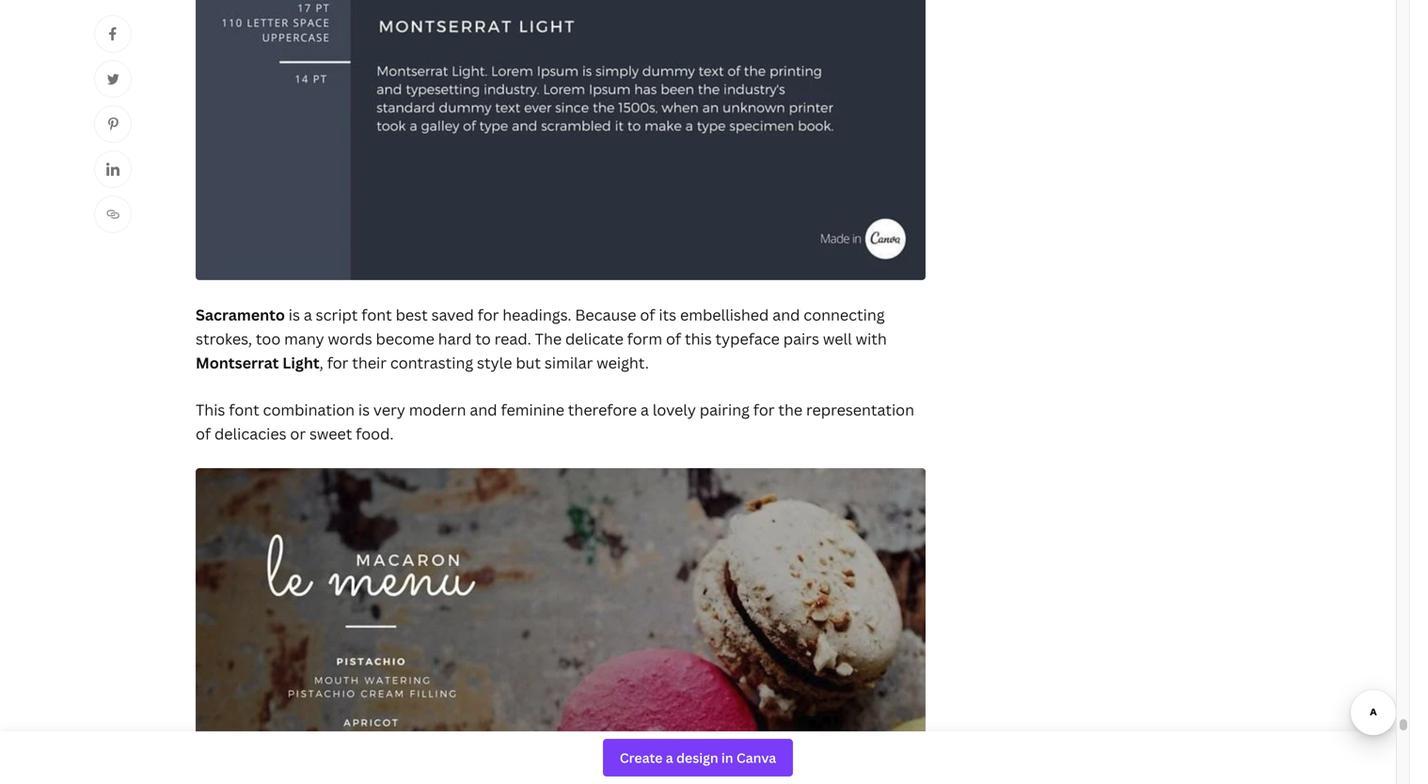 Task type: vqa. For each thing, say whether or not it's contained in the screenshot.
SEARCH search field
no



Task type: describe. For each thing, give the bounding box(es) containing it.
light
[[282, 353, 320, 373]]

the
[[535, 329, 562, 349]]

sacramento
[[196, 305, 285, 325]]

too
[[256, 329, 281, 349]]

feminine
[[501, 400, 564, 420]]

a inside the this font combination is very modern and feminine therefore a lovely pairing for the representation of delicacies or sweet food.
[[641, 400, 649, 420]]

and inside is a script font best saved for headings. because of its embellished and connecting strokes, too many words become hard to read. the delicate form of this typeface pairs well with montserrat light , for their contrasting style but similar weight.
[[773, 305, 800, 325]]

combination
[[263, 400, 355, 420]]

script
[[316, 305, 358, 325]]

modern
[[409, 400, 466, 420]]

weight.
[[597, 353, 649, 373]]

many
[[284, 329, 324, 349]]

form
[[627, 329, 662, 349]]

1 horizontal spatial of
[[640, 305, 655, 325]]

a inside is a script font best saved for headings. because of its embellished and connecting strokes, too many words become hard to read. the delicate form of this typeface pairs well with montserrat light , for their contrasting style but similar weight.
[[304, 305, 312, 325]]

is a script font best saved for headings. because of its embellished and connecting strokes, too many words become hard to read. the delicate form of this typeface pairs well with montserrat light , for their contrasting style but similar weight.
[[196, 305, 887, 373]]

font inside the this font combination is very modern and feminine therefore a lovely pairing for the representation of delicacies or sweet food.
[[229, 400, 259, 420]]

this
[[196, 400, 225, 420]]

with
[[856, 329, 887, 349]]

delicacies
[[214, 424, 287, 444]]

and inside the this font combination is very modern and feminine therefore a lovely pairing for the representation of delicacies or sweet food.
[[470, 400, 497, 420]]

is inside the this font combination is very modern and feminine therefore a lovely pairing for the representation of delicacies or sweet food.
[[358, 400, 370, 420]]

0 horizontal spatial for
[[327, 353, 349, 373]]

this
[[685, 329, 712, 349]]

0 vertical spatial for
[[478, 305, 499, 325]]

therefore
[[568, 400, 637, 420]]

is inside is a script font best saved for headings. because of its embellished and connecting strokes, too many words become hard to read. the delicate form of this typeface pairs well with montserrat light , for their contrasting style but similar weight.
[[289, 305, 300, 325]]

lovely
[[653, 400, 696, 420]]

their
[[352, 353, 387, 373]]

strokes,
[[196, 329, 252, 349]]

very
[[373, 400, 405, 420]]



Task type: locate. For each thing, give the bounding box(es) containing it.
1 horizontal spatial font
[[362, 305, 392, 325]]

style
[[477, 353, 512, 373]]

0 horizontal spatial font
[[229, 400, 259, 420]]

delicate
[[565, 329, 624, 349]]

or
[[290, 424, 306, 444]]

2 vertical spatial of
[[196, 424, 211, 444]]

1 vertical spatial a
[[641, 400, 649, 420]]

1 horizontal spatial for
[[478, 305, 499, 325]]

0 vertical spatial of
[[640, 305, 655, 325]]

representation
[[806, 400, 914, 420]]

font
[[362, 305, 392, 325], [229, 400, 259, 420]]

the
[[778, 400, 803, 420]]

pairing
[[700, 400, 750, 420]]

for right ','
[[327, 353, 349, 373]]

0 vertical spatial font
[[362, 305, 392, 325]]

because
[[575, 305, 636, 325]]

but
[[516, 353, 541, 373]]

embellished
[[680, 305, 769, 325]]

a left lovely
[[641, 400, 649, 420]]

2 vertical spatial for
[[753, 400, 775, 420]]

1 vertical spatial is
[[358, 400, 370, 420]]

for
[[478, 305, 499, 325], [327, 353, 349, 373], [753, 400, 775, 420]]

best
[[396, 305, 428, 325]]

of
[[640, 305, 655, 325], [666, 329, 681, 349], [196, 424, 211, 444]]

font up delicacies
[[229, 400, 259, 420]]

a up many
[[304, 305, 312, 325]]

become
[[376, 329, 435, 349]]

pairs
[[783, 329, 819, 349]]

0 vertical spatial and
[[773, 305, 800, 325]]

this font combination is very modern and feminine therefore a lovely pairing for the representation of delicacies or sweet food.
[[196, 400, 914, 444]]

and
[[773, 305, 800, 325], [470, 400, 497, 420]]

1 vertical spatial font
[[229, 400, 259, 420]]

read.
[[494, 329, 531, 349]]

1 vertical spatial and
[[470, 400, 497, 420]]

2 horizontal spatial of
[[666, 329, 681, 349]]

of left "its"
[[640, 305, 655, 325]]

typeface
[[716, 329, 780, 349]]

sweet
[[309, 424, 352, 444]]

of down this at the left of page
[[196, 424, 211, 444]]

1 horizontal spatial and
[[773, 305, 800, 325]]

0 horizontal spatial a
[[304, 305, 312, 325]]

1 vertical spatial for
[[327, 353, 349, 373]]

is up many
[[289, 305, 300, 325]]

for inside the this font combination is very modern and feminine therefore a lovely pairing for the representation of delicacies or sweet food.
[[753, 400, 775, 420]]

font inside is a script font best saved for headings. because of its embellished and connecting strokes, too many words become hard to read. the delicate form of this typeface pairs well with montserrat light , for their contrasting style but similar weight.
[[362, 305, 392, 325]]

connecting
[[804, 305, 885, 325]]

1 vertical spatial of
[[666, 329, 681, 349]]

0 horizontal spatial of
[[196, 424, 211, 444]]

for left the
[[753, 400, 775, 420]]

is left the 'very'
[[358, 400, 370, 420]]

font left "best"
[[362, 305, 392, 325]]

to
[[475, 329, 491, 349]]

montserrat
[[196, 353, 279, 373]]

1 horizontal spatial a
[[641, 400, 649, 420]]

a
[[304, 305, 312, 325], [641, 400, 649, 420]]

headings.
[[503, 305, 572, 325]]

2 horizontal spatial for
[[753, 400, 775, 420]]

words
[[328, 329, 372, 349]]

of inside the this font combination is very modern and feminine therefore a lovely pairing for the representation of delicacies or sweet food.
[[196, 424, 211, 444]]

well
[[823, 329, 852, 349]]

1 horizontal spatial is
[[358, 400, 370, 420]]

,
[[320, 353, 323, 373]]

0 vertical spatial is
[[289, 305, 300, 325]]

similar
[[545, 353, 593, 373]]

saved
[[431, 305, 474, 325]]

0 horizontal spatial and
[[470, 400, 497, 420]]

hard
[[438, 329, 472, 349]]

and right modern
[[470, 400, 497, 420]]

food.
[[356, 424, 394, 444]]

and up pairs
[[773, 305, 800, 325]]

of left this
[[666, 329, 681, 349]]

0 vertical spatial a
[[304, 305, 312, 325]]

0 horizontal spatial is
[[289, 305, 300, 325]]

is
[[289, 305, 300, 325], [358, 400, 370, 420]]

for up to
[[478, 305, 499, 325]]

its
[[659, 305, 677, 325]]

contrasting
[[390, 353, 473, 373]]



